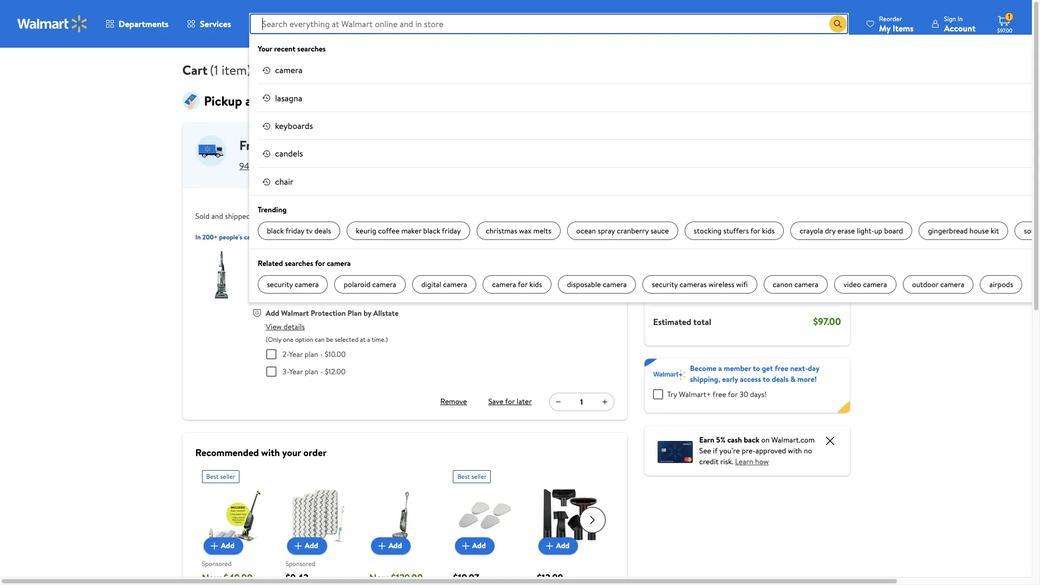 Task type: describe. For each thing, give the bounding box(es) containing it.
and for pickup
[[245, 92, 266, 110]]

one
[[283, 335, 294, 344]]

later
[[517, 396, 532, 407]]

year for 2-
[[289, 349, 303, 359]]

related searches for camera group
[[249, 249, 1040, 298]]

services button
[[178, 11, 240, 37]]

options
[[317, 92, 359, 110]]

be
[[326, 335, 333, 344]]

- for $12.00
[[320, 366, 323, 377]]

94804
[[239, 160, 265, 172]]

save
[[578, 275, 588, 283]]

stocking stuffers for kids link
[[685, 222, 784, 240]]

next slide for horizontalscrollerrecommendations list image
[[580, 507, 606, 533]]

keurig
[[356, 225, 376, 236]]

if
[[713, 445, 718, 456]]

with inside see if you're pre-approved with no credit risk.
[[788, 445, 802, 456]]

checkout for calculated at checkout
[[807, 285, 841, 297]]

add for add button within now $129.00 group
[[389, 540, 402, 551]]

camera for outdoor
[[941, 279, 965, 290]]

camera inside camera link
[[275, 64, 303, 76]]

add for add button inside the now $49.00 group
[[221, 540, 235, 551]]

learn how link
[[735, 456, 769, 467]]

extra
[[753, 147, 770, 158]]

clear search field text image
[[816, 19, 825, 28]]

camera for disposable
[[603, 279, 627, 290]]

walmart+
[[679, 389, 711, 400]]

searches inside group
[[285, 258, 313, 269]]

free inside become a member to get free next-day shipping, early access to deals & more!
[[775, 363, 789, 374]]

video
[[844, 279, 861, 290]]

in inside sign in account
[[958, 14, 963, 23]]

sponsored for now
[[202, 559, 232, 568]]

departments
[[119, 18, 169, 30]]

board
[[884, 225, 903, 236]]

cu512
[[289, 262, 314, 274]]

at inside view details (only one option can be selected at a time.)
[[360, 335, 366, 344]]

now inside group
[[369, 571, 389, 584]]

2-year plan - $10.00
[[283, 349, 346, 359]]

plan for $12.00
[[305, 366, 318, 377]]

earn
[[699, 435, 714, 445]]

camera for kids link
[[483, 275, 551, 294]]

spray
[[598, 225, 615, 236]]

searches inside group
[[297, 43, 326, 54]]

view details (only one option can be selected at a time.)
[[266, 321, 388, 344]]

(only
[[266, 335, 281, 344]]

Search search field
[[249, 13, 849, 35]]

free holiday returns until jan 31
[[267, 289, 371, 300]]

fulfillment logo image
[[195, 135, 226, 166]]

save for later
[[488, 396, 532, 407]]

sponsored $9.43
[[286, 559, 315, 584]]

add to cart image inside '$10.97' group
[[459, 539, 472, 552]]

2 with from the left
[[261, 446, 280, 459]]

camera link
[[258, 57, 1040, 83]]

$97.00 down calculated at checkout
[[813, 315, 841, 328]]

security camera link
[[258, 275, 328, 294]]

add for add button within $12.99 group
[[556, 540, 570, 551]]

free for jan
[[267, 289, 282, 300]]

1 black from the left
[[267, 225, 284, 236]]

shipped
[[225, 211, 250, 222]]

3-
[[283, 366, 289, 377]]

related searches for camera element
[[253, 271, 1040, 296]]

year for 3-
[[289, 366, 303, 377]]

best for now $49.00
[[206, 472, 219, 481]]

next-
[[790, 363, 808, 374]]

save for later button
[[486, 393, 534, 410]]

gingerbread
[[928, 225, 968, 236]]

learn
[[735, 456, 754, 467]]

in 200+ people's carts alert
[[195, 226, 258, 244]]

shark navigator lift-away xl multisurface upright vacuum cleaner, cu512 link
[[256, 248, 482, 274]]

crayola
[[800, 225, 823, 236]]

0 vertical spatial walmart
[[262, 211, 289, 222]]

1 vertical spatial by
[[364, 308, 371, 319]]

christmas wax melts
[[486, 225, 551, 236]]

candels
[[275, 148, 303, 160]]

0 vertical spatial -
[[806, 222, 810, 234]]

0 horizontal spatial $102.00
[[592, 274, 614, 283]]

1 for 1 $97.00
[[1008, 12, 1011, 21]]

now $129.00 group
[[369, 466, 434, 585]]

free shipping , arrives wed, nov 15 94804
[[239, 136, 432, 172]]

black friday tv deals link
[[258, 222, 340, 240]]

free shipping, arrives wed, nov 15 94804 element
[[182, 122, 627, 179]]

become a member to get free next-day shipping, early access to deals & more!
[[690, 363, 820, 385]]

items in your cart have reduced prices. check out now for extra savings!
[[690, 137, 816, 158]]

departments button
[[96, 11, 178, 37]]

now
[[726, 147, 739, 158]]

nov
[[394, 136, 417, 154]]

add to cart image for now $129.00 group
[[376, 539, 389, 552]]

group containing camera
[[249, 43, 1040, 195]]

taxes
[[653, 285, 674, 297]]

continue to checkout
[[706, 106, 788, 117]]

shark
[[256, 249, 277, 261]]

become
[[690, 363, 717, 374]]

shipping
[[267, 136, 316, 154]]

canon camera link
[[764, 275, 828, 294]]

0 vertical spatial $102.00
[[810, 222, 839, 234]]

pickup
[[204, 92, 242, 110]]

for inside trending element
[[751, 225, 760, 236]]

30
[[740, 389, 748, 400]]

wed,
[[362, 136, 391, 154]]

see if you're pre-approved with no credit risk.
[[699, 445, 812, 467]]

digital
[[421, 279, 441, 290]]

seller for now $49.00
[[220, 472, 235, 481]]

risk.
[[721, 456, 733, 467]]

view details button
[[266, 321, 305, 332]]

returns
[[310, 289, 334, 300]]

sold
[[195, 211, 210, 222]]

cart_gic_illustration image
[[182, 92, 200, 109]]

try walmart+ free for 30 days!
[[667, 389, 767, 400]]

add to cart image for $12.99 group
[[543, 539, 556, 552]]

remove button
[[436, 393, 471, 410]]

0 vertical spatial by
[[252, 211, 260, 222]]

add to cart image inside the now $49.00 group
[[208, 539, 221, 552]]

$9.43 group
[[286, 466, 350, 585]]

earn 5% cash back on walmart.com
[[699, 435, 815, 445]]

security camera
[[267, 279, 319, 290]]

$9.43
[[286, 571, 309, 584]]

free for wed,
[[239, 136, 264, 154]]

-$102.00
[[806, 222, 839, 234]]

2 horizontal spatial to
[[763, 374, 770, 385]]

1 horizontal spatial to
[[753, 363, 760, 374]]

best seller inside alert
[[267, 232, 296, 242]]

melts
[[533, 225, 551, 236]]

ocean spray cranberry sauce
[[576, 225, 669, 236]]

credit
[[699, 456, 719, 467]]

sold and shipped by walmart
[[195, 211, 289, 222]]

in 200+ people's carts
[[195, 232, 258, 242]]

1 vertical spatial free
[[826, 265, 841, 276]]

reduced price image
[[662, 137, 684, 158]]

add button for now $129.00 group
[[371, 537, 411, 555]]

$10.97 group
[[453, 466, 518, 585]]

plan
[[348, 308, 362, 319]]

your recent searches
[[258, 43, 326, 54]]

keyboards
[[275, 120, 313, 132]]

keyboards link
[[258, 113, 1040, 138]]

crayola dry erase light-up board link
[[791, 222, 913, 240]]

a inside become a member to get free next-day shipping, early access to deals & more!
[[718, 363, 722, 374]]

add up view
[[266, 308, 279, 319]]

cash
[[728, 435, 742, 445]]

cleaner,
[[256, 262, 287, 274]]

2 friday from the left
[[442, 225, 461, 236]]

camera inside camera for kids 'link'
[[492, 279, 516, 290]]

wax
[[519, 225, 532, 236]]

walmart plus image
[[653, 369, 686, 380]]

best seller for $10.97
[[458, 472, 487, 481]]

stocking stuffers for kids
[[694, 225, 775, 236]]

lift-
[[318, 249, 334, 261]]

2 black from the left
[[423, 225, 440, 236]]

camera for canon
[[795, 279, 819, 290]]

ocean
[[576, 225, 596, 236]]

lasagna
[[275, 92, 302, 104]]

94804 button
[[239, 160, 265, 172]]

$97.00 down dry
[[816, 240, 841, 252]]

now inside sponsored now $49.00
[[202, 571, 221, 584]]

add for add button inside '$10.97' group
[[472, 540, 486, 551]]

,
[[316, 136, 319, 154]]

security cameras wireless wifi link
[[643, 275, 757, 294]]

add button for $9.43 group
[[287, 537, 327, 555]]

add for add button inside the $9.43 group
[[305, 540, 318, 551]]

check
[[690, 147, 711, 158]]

dry
[[825, 225, 836, 236]]

video camera
[[844, 279, 887, 290]]



Task type: vqa. For each thing, say whether or not it's contained in the screenshot.
$4's $4
no



Task type: locate. For each thing, give the bounding box(es) containing it.
outdoor camera link
[[903, 275, 974, 294]]

to inside button
[[743, 106, 751, 117]]

checkout left video at the top right of the page
[[807, 285, 841, 297]]

2 year from the top
[[289, 366, 303, 377]]

camera right outdoor
[[941, 279, 965, 290]]

1 vertical spatial deals
[[772, 374, 789, 385]]

1 horizontal spatial $102.00
[[810, 222, 839, 234]]

0 horizontal spatial free
[[239, 136, 264, 154]]

for inside button
[[505, 396, 515, 407]]

free down the early
[[713, 389, 726, 400]]

add to cart image up $12.99
[[543, 539, 556, 552]]

best seller alert
[[262, 226, 300, 244]]

friday left tv
[[286, 225, 304, 236]]

1 friday from the left
[[286, 225, 304, 236]]

disposable
[[567, 279, 601, 290]]

camera inside 'disposable camera' link
[[603, 279, 627, 290]]

add to cart image up now $129.00 at the bottom left
[[376, 539, 389, 552]]

canon
[[773, 279, 793, 290]]

0 horizontal spatial checkout
[[753, 106, 788, 117]]

1 horizontal spatial sponsored
[[286, 559, 315, 568]]

$97.00 down spray
[[587, 247, 614, 261]]

5 add button from the left
[[539, 537, 578, 555]]

no
[[804, 445, 812, 456]]

dismiss capital one banner image
[[824, 435, 837, 448]]

your inside items in your cart have reduced prices. check out now for extra savings!
[[718, 137, 733, 147]]

erase
[[838, 225, 855, 236]]

0 horizontal spatial sponsored
[[202, 559, 232, 568]]

1 horizontal spatial checkout
[[807, 285, 841, 297]]

with right recommended
[[261, 446, 280, 459]]

recent
[[274, 43, 296, 54]]

for left 30
[[728, 389, 738, 400]]

camera right 31
[[372, 279, 396, 290]]

0 vertical spatial a
[[367, 335, 370, 344]]

camera for polaroid
[[372, 279, 396, 290]]

2 security from the left
[[652, 279, 678, 290]]

maker
[[401, 225, 422, 236]]

1 vertical spatial items
[[690, 137, 708, 147]]

31
[[364, 289, 371, 300]]

2 horizontal spatial best
[[458, 472, 470, 481]]

learn how
[[735, 456, 769, 467]]

1 vertical spatial walmart
[[281, 308, 309, 319]]

you
[[568, 275, 576, 283]]

add up sponsored $9.43
[[305, 540, 318, 551]]

camera inside canon camera link
[[795, 279, 819, 290]]

4 add to cart image from the left
[[459, 539, 472, 552]]

pickup and delivery options
[[204, 92, 359, 110]]

- left the $12.00
[[320, 366, 323, 377]]

group
[[249, 43, 1040, 195]]

best for $10.97
[[458, 472, 470, 481]]

with left "no"
[[788, 445, 802, 456]]

add up $12.99
[[556, 540, 570, 551]]

0 vertical spatial your
[[718, 137, 733, 147]]

for inside 'link'
[[518, 279, 528, 290]]

by
[[252, 211, 260, 222], [364, 308, 371, 319]]

0 horizontal spatial a
[[367, 335, 370, 344]]

5 add to cart image from the left
[[543, 539, 556, 552]]

and right pickup
[[245, 92, 266, 110]]

your for order
[[282, 446, 301, 459]]

walmart
[[262, 211, 289, 222], [281, 308, 309, 319]]

camera inside outdoor camera link
[[941, 279, 965, 290]]

add to cart image inside $9.43 group
[[292, 539, 305, 552]]

2 horizontal spatial best seller
[[458, 472, 487, 481]]

deals inside trending element
[[314, 225, 331, 236]]

camera inside video camera link
[[863, 279, 887, 290]]

black right maker in the left top of the page
[[423, 225, 440, 236]]

1 horizontal spatial free
[[267, 289, 282, 300]]

walmart up best seller alert
[[262, 211, 289, 222]]

2 horizontal spatial free
[[826, 265, 841, 276]]

1 horizontal spatial your
[[718, 137, 733, 147]]

1 add to cart image from the left
[[208, 539, 221, 552]]

trending group
[[249, 195, 1040, 244]]

walmart image
[[17, 15, 88, 33]]

to left the get
[[753, 363, 760, 374]]

1 horizontal spatial seller
[[281, 232, 296, 242]]

plan for $10.00
[[305, 349, 318, 359]]

walmart up details
[[281, 308, 309, 319]]

sign in account
[[944, 14, 976, 34]]

2 add button from the left
[[287, 537, 327, 555]]

0 vertical spatial deals
[[314, 225, 331, 236]]

0 horizontal spatial 1
[[580, 396, 583, 407]]

shark navigator lift-away xl multisurface upright vacuum cleaner, cu512, with add-on services, $97.00/ea, 1 in cart image
[[195, 248, 247, 300]]

shipping
[[653, 265, 681, 276]]

list box containing camera
[[249, 43, 1040, 298]]

add inside now $129.00 group
[[389, 540, 402, 551]]

security for security cameras wireless wifi
[[652, 279, 678, 290]]

1 vertical spatial plan
[[305, 366, 318, 377]]

0 horizontal spatial deals
[[314, 225, 331, 236]]

$12.99 group
[[537, 466, 601, 585]]

at right canon
[[797, 285, 804, 297]]

security
[[267, 279, 293, 290], [652, 279, 678, 290]]

details
[[284, 321, 305, 332]]

in
[[958, 14, 963, 23], [195, 232, 201, 242]]

for left you
[[518, 279, 528, 290]]

pre-
[[742, 445, 756, 456]]

1 horizontal spatial free
[[775, 363, 789, 374]]

best seller inside '$10.97' group
[[458, 472, 487, 481]]

add
[[266, 308, 279, 319], [221, 540, 235, 551], [305, 540, 318, 551], [389, 540, 402, 551], [472, 540, 486, 551], [556, 540, 570, 551]]

chair link
[[258, 169, 1040, 194]]

1 vertical spatial in
[[195, 232, 201, 242]]

1 add button from the left
[[204, 537, 243, 555]]

1 vertical spatial year
[[289, 366, 303, 377]]

member
[[724, 363, 751, 374]]

for right 'now'
[[741, 147, 751, 158]]

camera down christmas
[[492, 279, 516, 290]]

your right in
[[718, 137, 733, 147]]

and for sold
[[211, 211, 223, 222]]

2 vertical spatial -
[[320, 366, 323, 377]]

camera right disposable
[[603, 279, 627, 290]]

1 horizontal spatial best seller
[[267, 232, 296, 242]]

0 horizontal spatial and
[[211, 211, 223, 222]]

for inside items in your cart have reduced prices. check out now for extra savings!
[[741, 147, 751, 158]]

1 horizontal spatial by
[[364, 308, 371, 319]]

camera down cu512
[[295, 279, 319, 290]]

0 vertical spatial 1
[[1008, 12, 1011, 21]]

trending element
[[253, 217, 1040, 242]]

add to cart image inside now $129.00 group
[[376, 539, 389, 552]]

&
[[791, 374, 796, 385]]

best seller for now $49.00
[[206, 472, 235, 481]]

0 horizontal spatial best
[[206, 472, 219, 481]]

sponsored up $9.43
[[286, 559, 315, 568]]

Try Walmart+ free for 30 days! checkbox
[[653, 390, 663, 399]]

deals
[[314, 225, 331, 236], [772, 374, 789, 385]]

- left $10.00
[[320, 349, 323, 359]]

1 horizontal spatial with
[[788, 445, 802, 456]]

kids inside trending element
[[762, 225, 775, 236]]

add inside '$10.97' group
[[472, 540, 486, 551]]

people's
[[219, 232, 242, 242]]

1 security from the left
[[267, 279, 293, 290]]

free right the get
[[775, 363, 789, 374]]

0 vertical spatial checkout
[[753, 106, 788, 117]]

for right cu512
[[315, 258, 325, 269]]

items left in
[[690, 137, 708, 147]]

deals right tv
[[314, 225, 331, 236]]

0 horizontal spatial best seller
[[206, 472, 235, 481]]

add button for $12.99 group
[[539, 537, 578, 555]]

a left the early
[[718, 363, 722, 374]]

by right shipped
[[252, 211, 260, 222]]

0 horizontal spatial with
[[261, 446, 280, 459]]

2 horizontal spatial seller
[[472, 472, 487, 481]]

0 vertical spatial year
[[289, 349, 303, 359]]

0 horizontal spatial black
[[267, 225, 284, 236]]

add button up sponsored now $49.00
[[204, 537, 243, 555]]

4 add button from the left
[[455, 537, 495, 555]]

add up $10.97
[[472, 540, 486, 551]]

remove
[[440, 396, 467, 407]]

0 horizontal spatial by
[[252, 211, 260, 222]]

early
[[722, 374, 738, 385]]

0 horizontal spatial seller
[[220, 472, 235, 481]]

$129.00
[[391, 571, 423, 584]]

1 right sign in account
[[1008, 12, 1011, 21]]

1 horizontal spatial items
[[893, 22, 914, 34]]

add inside $12.99 group
[[556, 540, 570, 551]]

1 vertical spatial searches
[[285, 258, 313, 269]]

1 horizontal spatial and
[[245, 92, 266, 110]]

add to cart image up $10.97
[[459, 539, 472, 552]]

1 horizontal spatial 1
[[1008, 12, 1011, 21]]

plan down 'option'
[[305, 349, 318, 359]]

checkout for continue to checkout
[[753, 106, 788, 117]]

1 $97.00
[[997, 12, 1013, 34]]

keurig coffee maker black friday
[[356, 225, 461, 236]]

0 vertical spatial items
[[893, 22, 914, 34]]

security cameras wireless wifi
[[652, 279, 748, 290]]

for right save
[[505, 396, 515, 407]]

- for $10.00
[[320, 349, 323, 359]]

item)
[[222, 61, 251, 79]]

add to cart image up sponsored $9.43
[[292, 539, 305, 552]]

a left time.)
[[367, 335, 370, 344]]

add button inside the now $49.00 group
[[204, 537, 243, 555]]

for
[[741, 147, 751, 158], [751, 225, 760, 236], [315, 258, 325, 269], [518, 279, 528, 290], [728, 389, 738, 400], [505, 396, 515, 407]]

2 sponsored from the left
[[286, 559, 315, 568]]

now left "$129.00"
[[369, 571, 389, 584]]

free down $97.00/ea
[[267, 289, 282, 300]]

camera right video at the top right of the page
[[863, 279, 887, 290]]

camera for video
[[863, 279, 887, 290]]

searches up security camera
[[285, 258, 313, 269]]

add button inside $9.43 group
[[287, 537, 327, 555]]

1 now from the left
[[202, 571, 221, 584]]

3 add to cart image from the left
[[376, 539, 389, 552]]

year right 3-year plan - $12.00 checkbox
[[289, 366, 303, 377]]

1 vertical spatial -
[[320, 349, 323, 359]]

sponsored for $9.43
[[286, 559, 315, 568]]

add to cart image
[[208, 539, 221, 552], [292, 539, 305, 552], [376, 539, 389, 552], [459, 539, 472, 552], [543, 539, 556, 552]]

best inside the now $49.00 group
[[206, 472, 219, 481]]

1 sponsored from the left
[[202, 559, 232, 568]]

Walmart Site-Wide search field
[[249, 13, 1040, 302]]

add to cart image for $9.43 group
[[292, 539, 305, 552]]

0 horizontal spatial security
[[267, 279, 293, 290]]

your
[[258, 43, 272, 54]]

0 horizontal spatial at
[[360, 335, 366, 344]]

now left '$49.00'
[[202, 571, 221, 584]]

seller inside the now $49.00 group
[[220, 472, 235, 481]]

stocking
[[694, 225, 722, 236]]

0 vertical spatial free
[[775, 363, 789, 374]]

1 with from the left
[[788, 445, 802, 456]]

add button inside now $129.00 group
[[371, 537, 411, 555]]

add button up $10.97
[[455, 537, 495, 555]]

0 horizontal spatial items
[[690, 137, 708, 147]]

add button up sponsored $9.43
[[287, 537, 327, 555]]

plan down 2-year plan - $10.00
[[305, 366, 318, 377]]

free
[[239, 136, 264, 154], [826, 265, 841, 276], [267, 289, 282, 300]]

security down cleaner,
[[267, 279, 293, 290]]

your left 'order'
[[282, 446, 301, 459]]

1 vertical spatial a
[[718, 363, 722, 374]]

polaroid camera
[[344, 279, 396, 290]]

day
[[808, 363, 820, 374]]

1 vertical spatial your
[[282, 446, 301, 459]]

1 horizontal spatial black
[[423, 225, 440, 236]]

in
[[710, 137, 716, 147]]

for right stuffers
[[751, 225, 760, 236]]

in inside alert
[[195, 232, 201, 242]]

candels link
[[258, 141, 1040, 166]]

add button up $12.99
[[539, 537, 578, 555]]

more!
[[798, 374, 817, 385]]

to right the continue in the right top of the page
[[743, 106, 751, 117]]

polaroid camera link
[[335, 275, 406, 294]]

sponsored up '$49.00'
[[202, 559, 232, 568]]

banner containing become a member to get free next-day shipping, early access to deals & more!
[[645, 359, 850, 413]]

items inside items in your cart have reduced prices. check out now for extra savings!
[[690, 137, 708, 147]]

1 vertical spatial at
[[360, 335, 366, 344]]

tv
[[306, 225, 313, 236]]

1 horizontal spatial now
[[369, 571, 389, 584]]

arrives
[[322, 136, 360, 154]]

by right plan
[[364, 308, 371, 319]]

increase quantity shark navigator lift-away xl multisurface upright vacuum cleaner, cu512, current quantity 1 image
[[601, 397, 609, 406]]

deals left &
[[772, 374, 789, 385]]

kit
[[991, 225, 999, 236]]

to right the access
[[763, 374, 770, 385]]

at right 'selected'
[[360, 335, 366, 344]]

free up the 94804
[[239, 136, 264, 154]]

1 horizontal spatial deals
[[772, 374, 789, 385]]

calculated at checkout
[[755, 285, 841, 297]]

allstate
[[373, 308, 399, 319]]

1 vertical spatial checkout
[[807, 285, 841, 297]]

0 horizontal spatial to
[[743, 106, 751, 117]]

have
[[749, 137, 765, 147]]

capital one credit card image
[[658, 439, 693, 463]]

walmart.com
[[772, 435, 815, 445]]

best seller inside the now $49.00 group
[[206, 472, 235, 481]]

seller inside alert
[[281, 232, 296, 242]]

1 vertical spatial $102.00
[[592, 274, 614, 283]]

1 plan from the top
[[305, 349, 318, 359]]

sponsored inside sponsored now $49.00
[[202, 559, 232, 568]]

recommended with your order
[[195, 446, 327, 459]]

a inside view details (only one option can be selected at a time.)
[[367, 335, 370, 344]]

0 vertical spatial and
[[245, 92, 266, 110]]

year down one
[[289, 349, 303, 359]]

sauce
[[651, 225, 669, 236]]

0 vertical spatial in
[[958, 14, 963, 23]]

searches right 'recent' at the top left of page
[[297, 43, 326, 54]]

add up now $129.00 at the bottom left
[[389, 540, 402, 551]]

free inside free shipping , arrives wed, nov 15 94804
[[239, 136, 264, 154]]

0 horizontal spatial your
[[282, 446, 301, 459]]

3-Year plan - $12.00 checkbox
[[266, 367, 276, 376]]

3 add button from the left
[[371, 537, 411, 555]]

1 vertical spatial free
[[713, 389, 726, 400]]

add to cart image inside $12.99 group
[[543, 539, 556, 552]]

list box
[[249, 43, 1040, 298]]

1 year from the top
[[289, 349, 303, 359]]

decrease quantity shark navigator lift-away xl multisurface upright vacuum cleaner, cu512, current quantity 1 image
[[554, 397, 563, 406]]

wireless
[[709, 279, 735, 290]]

friday up vacuum
[[442, 225, 461, 236]]

1 horizontal spatial friday
[[442, 225, 461, 236]]

disposable camera link
[[558, 275, 636, 294]]

1 horizontal spatial in
[[958, 14, 963, 23]]

you're
[[720, 445, 740, 456]]

1 vertical spatial kids
[[530, 279, 542, 290]]

1 for 1
[[580, 396, 583, 407]]

wifi
[[736, 279, 748, 290]]

camera down your recent searches
[[275, 64, 303, 76]]

1 horizontal spatial security
[[652, 279, 678, 290]]

add up sponsored now $49.00
[[221, 540, 235, 551]]

video camera link
[[834, 275, 896, 294]]

best inside alert
[[267, 232, 279, 242]]

add inside the now $49.00 group
[[221, 540, 235, 551]]

add to cart image up sponsored now $49.00
[[208, 539, 221, 552]]

add button inside '$10.97' group
[[455, 537, 495, 555]]

0 vertical spatial plan
[[305, 349, 318, 359]]

1 horizontal spatial at
[[797, 285, 804, 297]]

camera inside polaroid camera link
[[372, 279, 396, 290]]

checkout
[[753, 106, 788, 117], [807, 285, 841, 297]]

savings
[[653, 222, 682, 234]]

2 add to cart image from the left
[[292, 539, 305, 552]]

kids right stuffers
[[762, 225, 775, 236]]

0 vertical spatial kids
[[762, 225, 775, 236]]

1 horizontal spatial a
[[718, 363, 722, 374]]

protection
[[311, 308, 346, 319]]

checkout inside 'continue to checkout' button
[[753, 106, 788, 117]]

sponsored inside $9.43 group
[[286, 559, 315, 568]]

now $49.00 group
[[202, 466, 266, 585]]

black down trending on the top
[[267, 225, 284, 236]]

airpods
[[990, 279, 1013, 290]]

- left dry
[[806, 222, 810, 234]]

0 horizontal spatial kids
[[530, 279, 542, 290]]

camera right canon
[[795, 279, 819, 290]]

2-Year plan - $10.00 checkbox
[[266, 349, 276, 359]]

now $129.00
[[369, 571, 423, 584]]

camera for digital
[[443, 279, 467, 290]]

add inside $9.43 group
[[305, 540, 318, 551]]

0 horizontal spatial free
[[713, 389, 726, 400]]

your for cart
[[718, 137, 733, 147]]

until
[[335, 289, 350, 300]]

1 vertical spatial 1
[[580, 396, 583, 407]]

2 now from the left
[[369, 571, 389, 584]]

items inside reorder my items
[[893, 22, 914, 34]]

1 right decrease quantity shark navigator lift-away xl multisurface upright vacuum cleaner, cu512, current quantity 1 icon
[[580, 396, 583, 407]]

0 vertical spatial free
[[239, 136, 264, 154]]

items right "my" in the top of the page
[[893, 22, 914, 34]]

1 horizontal spatial best
[[267, 232, 279, 242]]

shark navigator lift-away xl multisurface upright vacuum cleaner, cu512 $97.00/ea
[[256, 249, 477, 287]]

banner
[[645, 359, 850, 413]]

camera left "xl"
[[327, 258, 351, 269]]

1 horizontal spatial kids
[[762, 225, 775, 236]]

best inside '$10.97' group
[[458, 472, 470, 481]]

and right sold
[[211, 211, 223, 222]]

2 plan from the top
[[305, 366, 318, 377]]

camera right the digital
[[443, 279, 467, 290]]

reduced
[[766, 137, 793, 147]]

order
[[303, 446, 327, 459]]

kids inside 'link'
[[530, 279, 542, 290]]

security down the shipping
[[652, 279, 678, 290]]

and
[[245, 92, 266, 110], [211, 211, 223, 222]]

gingerbread house kit link
[[919, 222, 1008, 240]]

0 horizontal spatial in
[[195, 232, 201, 242]]

kids left you
[[530, 279, 542, 290]]

continue
[[706, 106, 741, 117]]

security for security camera
[[267, 279, 293, 290]]

in left 200+
[[195, 232, 201, 242]]

seller for $10.97
[[472, 472, 487, 481]]

deals inside become a member to get free next-day shipping, early access to deals & more!
[[772, 374, 789, 385]]

2 vertical spatial free
[[267, 289, 282, 300]]

related searches for camera
[[258, 258, 351, 269]]

now
[[202, 571, 221, 584], [369, 571, 389, 584]]

0 vertical spatial at
[[797, 285, 804, 297]]

search icon image
[[834, 20, 842, 28]]

0 vertical spatial searches
[[297, 43, 326, 54]]

outdoor camera
[[912, 279, 965, 290]]

camera inside 'security camera' link
[[295, 279, 319, 290]]

total
[[694, 316, 711, 328]]

1 inside 1 $97.00
[[1008, 12, 1011, 21]]

0 horizontal spatial now
[[202, 571, 221, 584]]

approved
[[756, 445, 786, 456]]

camera for security
[[295, 279, 319, 290]]

free down dry
[[826, 265, 841, 276]]

polaroid
[[344, 279, 370, 290]]

cart
[[182, 61, 208, 79]]

add button inside $12.99 group
[[539, 537, 578, 555]]

calculated
[[755, 285, 795, 297]]

0 horizontal spatial friday
[[286, 225, 304, 236]]

$97.00 right account
[[997, 27, 1013, 34]]

in right sign
[[958, 14, 963, 23]]

seller inside '$10.97' group
[[472, 472, 487, 481]]

add button up now $129.00 at the bottom left
[[371, 537, 411, 555]]

checkout up reduced
[[753, 106, 788, 117]]

best seller
[[267, 232, 296, 242], [206, 472, 235, 481], [458, 472, 487, 481]]

savings!
[[771, 147, 797, 158]]

digital camera link
[[412, 275, 477, 294]]

camera inside digital camera link
[[443, 279, 467, 290]]

1 vertical spatial and
[[211, 211, 223, 222]]



